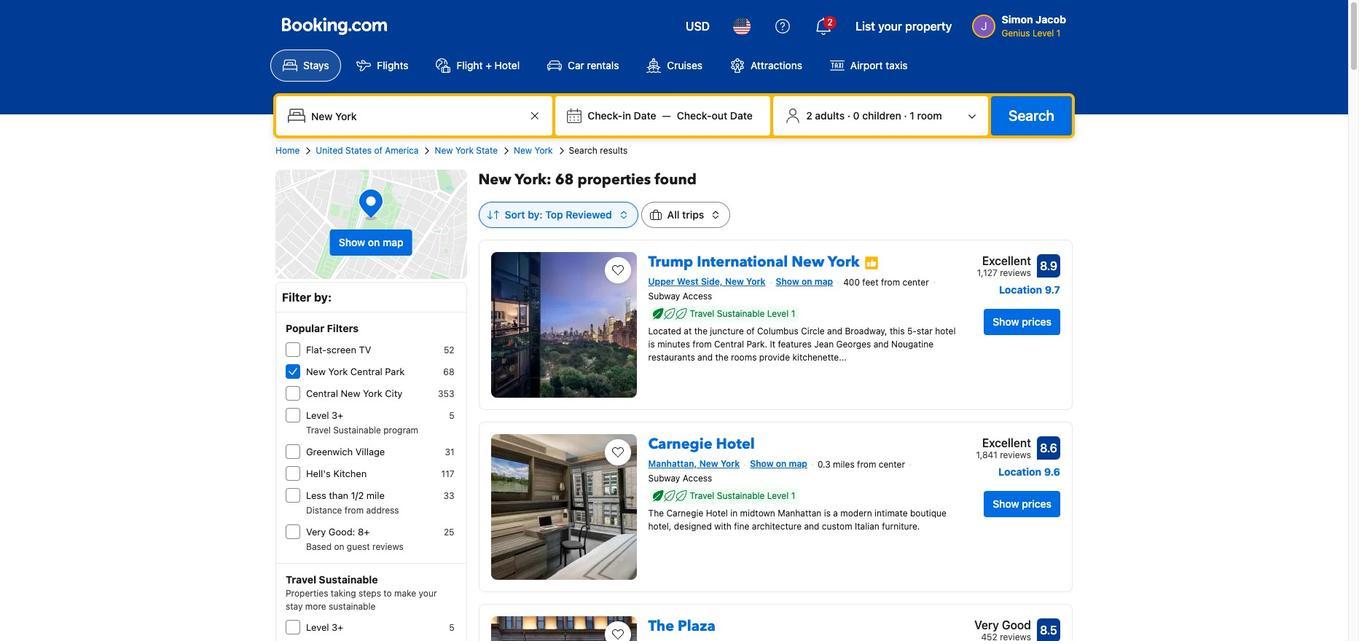 Task type: vqa. For each thing, say whether or not it's contained in the screenshot.
second · from the right
yes



Task type: describe. For each thing, give the bounding box(es) containing it.
1 · from the left
[[848, 109, 851, 122]]

manhattan,
[[649, 459, 697, 470]]

very for very good: 8+
[[306, 526, 326, 538]]

carnegie inside the carnegie hotel in midtown manhattan is a modern intimate boutique hotel, designed with fine architecture and custom italian furniture.
[[667, 508, 704, 519]]

and inside the carnegie hotel in midtown manhattan is a modern intimate boutique hotel, designed with fine architecture and custom italian furniture.
[[805, 521, 820, 532]]

show on map inside show on map button
[[339, 236, 404, 249]]

new up york:
[[514, 145, 532, 156]]

show prices button for 8.6
[[984, 491, 1061, 518]]

central inside located at the juncture of columbus circle and broadway, this 5-star hotel is minutes from central park. it features jean georges and nougatine restaurants and the rooms provide kitchenette...
[[715, 339, 744, 350]]

attractions link
[[718, 50, 815, 82]]

search for search
[[1009, 107, 1055, 124]]

0.3 miles from center subway access
[[649, 459, 906, 484]]

0 horizontal spatial in
[[623, 109, 631, 122]]

2 button
[[807, 9, 842, 44]]

prices for 8.6
[[1022, 498, 1052, 510]]

level down more
[[306, 622, 329, 634]]

park.
[[747, 339, 768, 350]]

travel sustainable level 1 for 8.6
[[690, 490, 796, 501]]

0 vertical spatial your
[[879, 20, 903, 33]]

car rentals
[[568, 59, 619, 71]]

flat-
[[306, 344, 327, 356]]

flights link
[[344, 50, 421, 82]]

subway for 8.6
[[649, 473, 681, 484]]

map inside button
[[383, 236, 404, 249]]

excellent for 8.9
[[983, 254, 1032, 268]]

minutes
[[658, 339, 690, 350]]

trump international new york image
[[491, 252, 637, 398]]

travel inside "travel sustainable properties taking steps to make your stay more sustainable"
[[286, 574, 316, 586]]

is inside located at the juncture of columbus circle and broadway, this 5-star hotel is minutes from central park. it features jean georges and nougatine restaurants and the rooms provide kitchenette...
[[649, 339, 655, 350]]

sustainable up juncture
[[717, 308, 765, 319]]

rooms
[[731, 352, 757, 363]]

new down the flat- on the left of the page
[[306, 366, 326, 378]]

this
[[890, 326, 905, 337]]

0 vertical spatial carnegie
[[649, 435, 713, 454]]

1 date from the left
[[634, 109, 657, 122]]

excellent element for 8.9
[[977, 252, 1032, 270]]

—
[[662, 109, 671, 122]]

and down the broadway,
[[874, 339, 889, 350]]

level inside simon jacob genius level 1
[[1033, 28, 1055, 39]]

2 for 2 adults · 0 children · 1 room
[[807, 109, 813, 122]]

this property is part of our preferred partner program. it's committed to providing excellent service and good value. it'll pay us a higher commission if you make a booking. image
[[864, 256, 879, 270]]

properties
[[578, 170, 651, 190]]

2 for 2
[[828, 17, 833, 28]]

popular
[[286, 322, 325, 335]]

than
[[329, 490, 349, 502]]

from inside 0.3 miles from center subway access
[[857, 459, 877, 470]]

filters
[[327, 322, 359, 335]]

york inside "link"
[[828, 252, 860, 272]]

york down carnegie hotel
[[721, 459, 740, 470]]

2 adults · 0 children · 1 room
[[807, 109, 943, 122]]

level up columbus
[[768, 308, 789, 319]]

new york central park
[[306, 366, 405, 378]]

1 inside simon jacob genius level 1
[[1057, 28, 1061, 39]]

2 3+ from the top
[[332, 622, 344, 634]]

1 level 3+ from the top
[[306, 410, 344, 421]]

address
[[366, 505, 399, 516]]

new right america
[[435, 145, 453, 156]]

list your property
[[856, 20, 953, 33]]

states
[[346, 145, 372, 156]]

the for the carnegie hotel in midtown manhattan is a modern intimate boutique hotel, designed with fine architecture and custom italian furniture.
[[649, 508, 664, 519]]

located at the juncture of columbus circle and broadway, this 5-star hotel is minutes from central park. it features jean georges and nougatine restaurants and the rooms provide kitchenette...
[[649, 326, 956, 363]]

car rentals link
[[535, 50, 632, 82]]

more
[[305, 602, 326, 612]]

york left city
[[363, 388, 383, 400]]

home link
[[276, 144, 300, 157]]

center for 8.6
[[879, 459, 906, 470]]

travel up greenwich
[[306, 425, 331, 436]]

less than 1/2 mile
[[306, 490, 385, 502]]

from inside located at the juncture of columbus circle and broadway, this 5-star hotel is minutes from central park. it features jean georges and nougatine restaurants and the rooms provide kitchenette...
[[693, 339, 712, 350]]

reviews for 8.6
[[1000, 450, 1032, 461]]

new york state
[[435, 145, 498, 156]]

new york: 68 properties found
[[479, 170, 697, 190]]

1 vertical spatial 68
[[443, 367, 455, 378]]

hotel for +
[[495, 59, 520, 71]]

trips
[[683, 209, 705, 221]]

new down carnegie hotel
[[700, 459, 719, 470]]

show on map for 8.6
[[750, 459, 808, 470]]

based
[[306, 542, 332, 553]]

booking.com image
[[282, 17, 387, 35]]

carnegie hotel
[[649, 435, 755, 454]]

west
[[677, 276, 699, 287]]

georges
[[837, 339, 871, 350]]

midtown
[[740, 508, 776, 519]]

all trips button
[[641, 202, 731, 228]]

new down "international"
[[725, 276, 744, 287]]

all trips
[[668, 209, 705, 221]]

and up jean
[[828, 326, 843, 337]]

new inside "link"
[[792, 252, 825, 272]]

from down 1/2
[[345, 505, 364, 516]]

very for very good
[[975, 619, 1000, 632]]

furniture.
[[882, 521, 920, 532]]

flight + hotel
[[457, 59, 520, 71]]

all
[[668, 209, 680, 221]]

subway for 8.9
[[649, 291, 681, 302]]

scored 8.5 element
[[1038, 619, 1061, 642]]

by: for filter
[[314, 291, 332, 304]]

genius
[[1002, 28, 1031, 39]]

upper west side, new york
[[649, 276, 766, 287]]

children
[[863, 109, 902, 122]]

mile
[[367, 490, 385, 502]]

excellent for 8.6
[[983, 437, 1032, 450]]

your inside "travel sustainable properties taking steps to make your stay more sustainable"
[[419, 588, 437, 599]]

location 9.6
[[999, 466, 1061, 478]]

the plaza
[[649, 617, 716, 637]]

access for 8.6
[[683, 473, 712, 484]]

2 level 3+ from the top
[[306, 622, 344, 634]]

map for 8.6
[[789, 459, 808, 470]]

car
[[568, 59, 585, 71]]

guest
[[347, 542, 370, 553]]

this property is part of our preferred partner program. it's committed to providing excellent service and good value. it'll pay us a higher commission if you make a booking. image
[[864, 256, 879, 270]]

flights
[[377, 59, 409, 71]]

custom
[[822, 521, 853, 532]]

353
[[438, 389, 455, 400]]

level down 0.3 miles from center subway access
[[768, 490, 789, 501]]

star
[[917, 326, 933, 337]]

united states of america
[[316, 145, 419, 156]]

airport taxis
[[851, 59, 908, 71]]

1 up columbus
[[792, 308, 796, 319]]

usd
[[686, 20, 710, 33]]

carnegie hotel image
[[491, 435, 637, 580]]

provide
[[760, 352, 790, 363]]

jean
[[815, 339, 834, 350]]

program
[[384, 425, 419, 436]]

1 3+ from the top
[[332, 410, 344, 421]]

adults
[[815, 109, 845, 122]]

new york
[[514, 145, 553, 156]]

taking
[[331, 588, 356, 599]]

0.3
[[818, 459, 831, 470]]

designed
[[674, 521, 712, 532]]

reviewed
[[566, 209, 612, 221]]

of inside 'link'
[[374, 145, 383, 156]]

york:
[[515, 170, 552, 190]]

taxis
[[886, 59, 908, 71]]

york up york:
[[535, 145, 553, 156]]

to
[[384, 588, 392, 599]]

rentals
[[587, 59, 619, 71]]

show prices button for 8.9
[[984, 309, 1061, 335]]

popular filters
[[286, 322, 359, 335]]

25
[[444, 527, 455, 538]]

distance from address
[[306, 505, 399, 516]]

your account menu simon jacob genius level 1 element
[[973, 7, 1073, 40]]

excellent 1,127 reviews
[[977, 254, 1032, 279]]

52
[[444, 345, 455, 356]]

sort
[[505, 209, 525, 221]]

greenwich village
[[306, 446, 385, 458]]

modern
[[841, 508, 873, 519]]

0 vertical spatial the
[[695, 326, 708, 337]]

jacob
[[1036, 13, 1067, 26]]

and right restaurants
[[698, 352, 713, 363]]



Task type: locate. For each thing, give the bounding box(es) containing it.
the for the plaza
[[649, 617, 674, 637]]

0 vertical spatial show prices button
[[984, 309, 1061, 335]]

reviews for 8.9
[[1000, 268, 1032, 279]]

0 vertical spatial prices
[[1022, 316, 1052, 328]]

0 vertical spatial central
[[715, 339, 744, 350]]

reviews inside excellent 1,127 reviews
[[1000, 268, 1032, 279]]

in up the fine
[[731, 508, 738, 519]]

1 vertical spatial the
[[716, 352, 729, 363]]

2 inside dropdown button
[[828, 17, 833, 28]]

new up 400 feet from center subway access
[[792, 252, 825, 272]]

location down excellent 1,841 reviews
[[999, 466, 1042, 478]]

3+ down central new york city at the left bottom
[[332, 410, 344, 421]]

travel sustainable level 1 for 8.9
[[690, 308, 796, 319]]

date left —
[[634, 109, 657, 122]]

1 horizontal spatial the
[[716, 352, 729, 363]]

miles
[[833, 459, 855, 470]]

+
[[486, 59, 492, 71]]

1 vertical spatial prices
[[1022, 498, 1052, 510]]

1 vertical spatial location
[[999, 466, 1042, 478]]

check- right —
[[677, 109, 712, 122]]

excellent up location 9.7
[[983, 254, 1032, 268]]

1 vertical spatial carnegie
[[667, 508, 704, 519]]

2 vertical spatial map
[[789, 459, 808, 470]]

level
[[1033, 28, 1055, 39], [768, 308, 789, 319], [306, 410, 329, 421], [768, 490, 789, 501], [306, 622, 329, 634]]

from inside 400 feet from center subway access
[[881, 277, 901, 288]]

2 vertical spatial show on map
[[750, 459, 808, 470]]

400
[[844, 277, 860, 288]]

· right children
[[904, 109, 907, 122]]

0 vertical spatial 2
[[828, 17, 833, 28]]

less
[[306, 490, 326, 502]]

hotel inside the carnegie hotel in midtown manhattan is a modern intimate boutique hotel, designed with fine architecture and custom italian furniture.
[[706, 508, 728, 519]]

central down "tv"
[[351, 366, 383, 378]]

reviews up location 9.6
[[1000, 450, 1032, 461]]

0 horizontal spatial check-
[[588, 109, 623, 122]]

excellent inside excellent 1,841 reviews
[[983, 437, 1032, 450]]

carnegie up 'manhattan,'
[[649, 435, 713, 454]]

2 adults · 0 children · 1 room button
[[780, 102, 983, 130]]

village
[[356, 446, 385, 458]]

0 vertical spatial of
[[374, 145, 383, 156]]

2 · from the left
[[904, 109, 907, 122]]

cruises link
[[635, 50, 715, 82]]

2 subway from the top
[[649, 473, 681, 484]]

travel sustainable level 1 up juncture
[[690, 308, 796, 319]]

0 vertical spatial the
[[649, 508, 664, 519]]

1 vertical spatial subway
[[649, 473, 681, 484]]

1 horizontal spatial in
[[731, 508, 738, 519]]

1 vertical spatial 3+
[[332, 622, 344, 634]]

0 vertical spatial search
[[1009, 107, 1055, 124]]

is inside the carnegie hotel in midtown manhattan is a modern intimate boutique hotel, designed with fine architecture and custom italian furniture.
[[824, 508, 831, 519]]

by:
[[528, 209, 543, 221], [314, 291, 332, 304]]

new down state
[[479, 170, 512, 190]]

make
[[394, 588, 416, 599]]

very good: 8+
[[306, 526, 370, 538]]

show for show on map button
[[339, 236, 365, 249]]

from
[[881, 277, 901, 288], [693, 339, 712, 350], [857, 459, 877, 470], [345, 505, 364, 516]]

by: for sort
[[528, 209, 543, 221]]

access for 8.9
[[683, 291, 712, 302]]

0 horizontal spatial central
[[306, 388, 338, 400]]

level 3+ down more
[[306, 622, 344, 634]]

1 vertical spatial access
[[683, 473, 712, 484]]

0 vertical spatial level 3+
[[306, 410, 344, 421]]

trump international new york
[[649, 252, 860, 272]]

the right at
[[695, 326, 708, 337]]

results
[[600, 145, 628, 156]]

2 excellent from the top
[[983, 437, 1032, 450]]

your right make
[[419, 588, 437, 599]]

sustainable inside "travel sustainable properties taking steps to make your stay more sustainable"
[[319, 574, 378, 586]]

1 horizontal spatial very
[[975, 619, 1000, 632]]

excellent 1,841 reviews
[[977, 437, 1032, 461]]

features
[[778, 339, 812, 350]]

excellent inside excellent 1,127 reviews
[[983, 254, 1032, 268]]

2 travel sustainable level 1 from the top
[[690, 490, 796, 501]]

show inside button
[[339, 236, 365, 249]]

your right list
[[879, 20, 903, 33]]

show prices for 8.9
[[993, 316, 1052, 328]]

2 show prices button from the top
[[984, 491, 1061, 518]]

simon
[[1002, 13, 1034, 26]]

1 vertical spatial excellent
[[983, 437, 1032, 450]]

8.9
[[1040, 260, 1058, 273]]

side,
[[701, 276, 723, 287]]

excellent element
[[977, 252, 1032, 270], [977, 435, 1032, 452]]

properties
[[286, 588, 328, 599]]

0 vertical spatial location
[[1000, 284, 1043, 296]]

check- up search results
[[588, 109, 623, 122]]

8+
[[358, 526, 370, 538]]

0 vertical spatial 5
[[449, 410, 455, 421]]

1 vertical spatial hotel
[[716, 435, 755, 454]]

kitchen
[[334, 468, 367, 480]]

sustainable up taking
[[319, 574, 378, 586]]

in inside the carnegie hotel in midtown manhattan is a modern intimate boutique hotel, designed with fine architecture and custom italian furniture.
[[731, 508, 738, 519]]

very good element
[[975, 617, 1032, 634]]

1 the from the top
[[649, 508, 664, 519]]

reviews
[[1000, 268, 1032, 279], [1000, 450, 1032, 461], [373, 542, 404, 553]]

state
[[476, 145, 498, 156]]

1 vertical spatial level 3+
[[306, 622, 344, 634]]

1 vertical spatial reviews
[[1000, 450, 1032, 461]]

show prices for 8.6
[[993, 498, 1052, 510]]

· left '0'
[[848, 109, 851, 122]]

0 horizontal spatial the
[[695, 326, 708, 337]]

room
[[918, 109, 943, 122]]

level down jacob
[[1033, 28, 1055, 39]]

1 vertical spatial the
[[649, 617, 674, 637]]

0 horizontal spatial search
[[569, 145, 598, 156]]

subway
[[649, 291, 681, 302], [649, 473, 681, 484]]

subway inside 400 feet from center subway access
[[649, 291, 681, 302]]

0 horizontal spatial 2
[[807, 109, 813, 122]]

of up the park.
[[747, 326, 755, 337]]

access inside 400 feet from center subway access
[[683, 291, 712, 302]]

search inside search button
[[1009, 107, 1055, 124]]

center right feet
[[903, 277, 929, 288]]

1 excellent from the top
[[983, 254, 1032, 268]]

33
[[444, 491, 455, 502]]

2 inside "dropdown button"
[[807, 109, 813, 122]]

boutique
[[911, 508, 947, 519]]

central new york city
[[306, 388, 403, 400]]

show prices down location 9.7
[[993, 316, 1052, 328]]

0 vertical spatial excellent element
[[977, 252, 1032, 270]]

9.7
[[1045, 284, 1061, 296]]

1 horizontal spatial search
[[1009, 107, 1055, 124]]

400 feet from center subway access
[[649, 277, 929, 302]]

prices down location 9.6
[[1022, 498, 1052, 510]]

greenwich
[[306, 446, 353, 458]]

2 vertical spatial hotel
[[706, 508, 728, 519]]

1 vertical spatial excellent element
[[977, 435, 1032, 452]]

the carnegie hotel in midtown manhattan is a modern intimate boutique hotel, designed with fine architecture and custom italian furniture.
[[649, 508, 947, 532]]

york up 400
[[828, 252, 860, 272]]

1 vertical spatial your
[[419, 588, 437, 599]]

1 inside "dropdown button"
[[910, 109, 915, 122]]

2 show prices from the top
[[993, 498, 1052, 510]]

excellent element up location 9.6
[[977, 435, 1032, 452]]

1 horizontal spatial map
[[789, 459, 808, 470]]

new york state link
[[435, 144, 498, 157]]

travel
[[690, 308, 715, 319], [306, 425, 331, 436], [690, 490, 715, 501], [286, 574, 316, 586]]

1 horizontal spatial central
[[351, 366, 383, 378]]

8.5
[[1041, 624, 1058, 637]]

0 vertical spatial 3+
[[332, 410, 344, 421]]

new inside "element"
[[479, 170, 512, 190]]

1 horizontal spatial date
[[730, 109, 753, 122]]

the up 'hotel,'
[[649, 508, 664, 519]]

top
[[546, 209, 563, 221]]

access inside 0.3 miles from center subway access
[[683, 473, 712, 484]]

1 show prices from the top
[[993, 316, 1052, 328]]

hotel,
[[649, 521, 672, 532]]

list
[[856, 20, 876, 33]]

hotel right +
[[495, 59, 520, 71]]

hotel
[[495, 59, 520, 71], [716, 435, 755, 454], [706, 508, 728, 519]]

9.6
[[1045, 466, 1061, 478]]

show prices down location 9.6
[[993, 498, 1052, 510]]

york left state
[[456, 145, 474, 156]]

is left a
[[824, 508, 831, 519]]

1 travel sustainable level 1 from the top
[[690, 308, 796, 319]]

show for show prices dropdown button related to 8.9
[[993, 316, 1020, 328]]

2 vertical spatial reviews
[[373, 542, 404, 553]]

0 vertical spatial by:
[[528, 209, 543, 221]]

0 horizontal spatial your
[[419, 588, 437, 599]]

1 horizontal spatial check-
[[677, 109, 712, 122]]

home
[[276, 145, 300, 156]]

the left plaza
[[649, 617, 674, 637]]

0 vertical spatial 68
[[555, 170, 574, 190]]

new down new york central park
[[341, 388, 360, 400]]

from right feet
[[881, 277, 901, 288]]

location for 8.6
[[999, 466, 1042, 478]]

search results updated. new york: 68 properties found. applied filters: new york central park. element
[[479, 170, 1073, 190]]

1 vertical spatial show prices
[[993, 498, 1052, 510]]

0 vertical spatial excellent
[[983, 254, 1032, 268]]

trump
[[649, 252, 694, 272]]

1
[[1057, 28, 1061, 39], [910, 109, 915, 122], [792, 308, 796, 319], [792, 490, 796, 501]]

intimate
[[875, 508, 908, 519]]

2 horizontal spatial central
[[715, 339, 744, 350]]

filter by:
[[282, 291, 332, 304]]

2 left the adults
[[807, 109, 813, 122]]

prices for 8.9
[[1022, 316, 1052, 328]]

0 vertical spatial is
[[649, 339, 655, 350]]

travel up designed
[[690, 490, 715, 501]]

york down trump international new york
[[747, 276, 766, 287]]

0 horizontal spatial date
[[634, 109, 657, 122]]

and down manhattan
[[805, 521, 820, 532]]

1 horizontal spatial 2
[[828, 17, 833, 28]]

0 vertical spatial show prices
[[993, 316, 1052, 328]]

travel up properties
[[286, 574, 316, 586]]

level up greenwich
[[306, 410, 329, 421]]

0 horizontal spatial of
[[374, 145, 383, 156]]

2 horizontal spatial map
[[815, 276, 834, 287]]

0 vertical spatial travel sustainable level 1
[[690, 308, 796, 319]]

0 horizontal spatial ·
[[848, 109, 851, 122]]

in up results
[[623, 109, 631, 122]]

1 vertical spatial is
[[824, 508, 831, 519]]

scored 8.9 element
[[1038, 254, 1061, 278]]

is down located
[[649, 339, 655, 350]]

international
[[697, 252, 788, 272]]

1 vertical spatial search
[[569, 145, 598, 156]]

map
[[383, 236, 404, 249], [815, 276, 834, 287], [789, 459, 808, 470]]

1 vertical spatial 2
[[807, 109, 813, 122]]

0 vertical spatial very
[[306, 526, 326, 538]]

from right miles
[[857, 459, 877, 470]]

Where are you going? field
[[305, 103, 527, 129]]

0 horizontal spatial very
[[306, 526, 326, 538]]

0 vertical spatial in
[[623, 109, 631, 122]]

on inside button
[[368, 236, 380, 249]]

2 date from the left
[[730, 109, 753, 122]]

broadway,
[[845, 326, 888, 337]]

scored 8.6 element
[[1038, 437, 1061, 460]]

carnegie hotel link
[[649, 429, 755, 454]]

carnegie up designed
[[667, 508, 704, 519]]

central down juncture
[[715, 339, 744, 350]]

2 vertical spatial central
[[306, 388, 338, 400]]

sustainable
[[329, 602, 376, 612]]

access down manhattan, new york
[[683, 473, 712, 484]]

show prices button
[[984, 309, 1061, 335], [984, 491, 1061, 518]]

america
[[385, 145, 419, 156]]

0 vertical spatial show on map
[[339, 236, 404, 249]]

3+
[[332, 410, 344, 421], [332, 622, 344, 634]]

1 vertical spatial in
[[731, 508, 738, 519]]

the inside the carnegie hotel in midtown manhattan is a modern intimate boutique hotel, designed with fine architecture and custom italian furniture.
[[649, 508, 664, 519]]

1 left "room"
[[910, 109, 915, 122]]

0 vertical spatial hotel
[[495, 59, 520, 71]]

·
[[848, 109, 851, 122], [904, 109, 907, 122]]

2 check- from the left
[[677, 109, 712, 122]]

show prices button down location 9.6
[[984, 491, 1061, 518]]

1 horizontal spatial of
[[747, 326, 755, 337]]

1 prices from the top
[[1022, 316, 1052, 328]]

level 3+ up greenwich
[[306, 410, 344, 421]]

0 horizontal spatial map
[[383, 236, 404, 249]]

reviews up location 9.7
[[1000, 268, 1032, 279]]

1 vertical spatial 5
[[449, 623, 455, 634]]

united
[[316, 145, 343, 156]]

excellent up location 9.6
[[983, 437, 1032, 450]]

search results
[[569, 145, 628, 156]]

trump international new york link
[[649, 246, 860, 272]]

map for 8.9
[[815, 276, 834, 287]]

of right states
[[374, 145, 383, 156]]

2 the from the top
[[649, 617, 674, 637]]

3+ down "sustainable"
[[332, 622, 344, 634]]

1,127
[[977, 268, 998, 279]]

very left good
[[975, 619, 1000, 632]]

1 horizontal spatial 68
[[555, 170, 574, 190]]

0 horizontal spatial by:
[[314, 291, 332, 304]]

hell's kitchen
[[306, 468, 367, 480]]

2 prices from the top
[[1022, 498, 1052, 510]]

68 right york:
[[555, 170, 574, 190]]

access down upper west side, new york
[[683, 291, 712, 302]]

1 horizontal spatial your
[[879, 20, 903, 33]]

date right out
[[730, 109, 753, 122]]

show for show prices dropdown button for 8.6
[[993, 498, 1020, 510]]

excellent element up location 9.7
[[977, 252, 1032, 270]]

the plaza link
[[649, 611, 716, 637]]

reviews inside excellent 1,841 reviews
[[1000, 450, 1032, 461]]

show on map button
[[330, 230, 412, 256]]

based on guest reviews
[[306, 542, 404, 553]]

0 vertical spatial subway
[[649, 291, 681, 302]]

1 vertical spatial map
[[815, 276, 834, 287]]

by: left top on the left of page
[[528, 209, 543, 221]]

1,841
[[977, 450, 998, 461]]

center inside 400 feet from center subway access
[[903, 277, 929, 288]]

1 vertical spatial central
[[351, 366, 383, 378]]

subway inside 0.3 miles from center subway access
[[649, 473, 681, 484]]

0 horizontal spatial 68
[[443, 367, 455, 378]]

1 vertical spatial show prices button
[[984, 491, 1061, 518]]

1 5 from the top
[[449, 410, 455, 421]]

sustainable up greenwich village
[[333, 425, 381, 436]]

center inside 0.3 miles from center subway access
[[879, 459, 906, 470]]

0 vertical spatial map
[[383, 236, 404, 249]]

1 vertical spatial show on map
[[776, 276, 834, 287]]

0 vertical spatial center
[[903, 277, 929, 288]]

of inside located at the juncture of columbus circle and broadway, this 5-star hotel is minutes from central park. it features jean georges and nougatine restaurants and the rooms provide kitchenette...
[[747, 326, 755, 337]]

1 check- from the left
[[588, 109, 623, 122]]

excellent element for 8.6
[[977, 435, 1032, 452]]

sustainable
[[717, 308, 765, 319], [333, 425, 381, 436], [717, 490, 765, 501], [319, 574, 378, 586]]

show on map for 8.9
[[776, 276, 834, 287]]

fine
[[734, 521, 750, 532]]

check-out date button
[[671, 103, 759, 129]]

very good
[[975, 619, 1032, 632]]

1 show prices button from the top
[[984, 309, 1061, 335]]

0 vertical spatial reviews
[[1000, 268, 1032, 279]]

restaurants
[[649, 352, 695, 363]]

1 vertical spatial by:
[[314, 291, 332, 304]]

1 access from the top
[[683, 291, 712, 302]]

1 down jacob
[[1057, 28, 1061, 39]]

location down excellent 1,127 reviews
[[1000, 284, 1043, 296]]

2 left list
[[828, 17, 833, 28]]

2 5 from the top
[[449, 623, 455, 634]]

hotel for carnegie
[[706, 508, 728, 519]]

68 inside "element"
[[555, 170, 574, 190]]

and
[[828, 326, 843, 337], [874, 339, 889, 350], [698, 352, 713, 363], [805, 521, 820, 532]]

sustainable up midtown
[[717, 490, 765, 501]]

1 subway from the top
[[649, 291, 681, 302]]

travel sustainable level 1 up midtown
[[690, 490, 796, 501]]

flat-screen tv
[[306, 344, 371, 356]]

reviews right guest
[[373, 542, 404, 553]]

airport
[[851, 59, 883, 71]]

0 vertical spatial access
[[683, 291, 712, 302]]

stays link
[[271, 50, 342, 82]]

68 down 52
[[443, 367, 455, 378]]

show prices button down location 9.7
[[984, 309, 1061, 335]]

central down new york central park
[[306, 388, 338, 400]]

1 vertical spatial travel sustainable level 1
[[690, 490, 796, 501]]

cruises
[[667, 59, 703, 71]]

simon jacob genius level 1
[[1002, 13, 1067, 39]]

2 access from the top
[[683, 473, 712, 484]]

very up based
[[306, 526, 326, 538]]

subway down upper
[[649, 291, 681, 302]]

prices down location 9.7
[[1022, 316, 1052, 328]]

1 horizontal spatial is
[[824, 508, 831, 519]]

hotel up manhattan, new york
[[716, 435, 755, 454]]

from down juncture
[[693, 339, 712, 350]]

search for search results
[[569, 145, 598, 156]]

center for 8.9
[[903, 277, 929, 288]]

upper
[[649, 276, 675, 287]]

city
[[385, 388, 403, 400]]

1 up manhattan
[[792, 490, 796, 501]]

usd button
[[677, 9, 719, 44]]

1 horizontal spatial by:
[[528, 209, 543, 221]]

1 vertical spatial very
[[975, 619, 1000, 632]]

stay
[[286, 602, 303, 612]]

center right miles
[[879, 459, 906, 470]]

hotel up with
[[706, 508, 728, 519]]

1 vertical spatial of
[[747, 326, 755, 337]]

1 vertical spatial center
[[879, 459, 906, 470]]

travel sustainable properties taking steps to make your stay more sustainable
[[286, 574, 437, 612]]

1 horizontal spatial ·
[[904, 109, 907, 122]]

subway down 'manhattan,'
[[649, 473, 681, 484]]

property
[[906, 20, 953, 33]]

manhattan, new york
[[649, 459, 740, 470]]

by: right filter
[[314, 291, 332, 304]]

0 horizontal spatial is
[[649, 339, 655, 350]]

location for 8.9
[[1000, 284, 1043, 296]]

york down flat-screen tv
[[328, 366, 348, 378]]

the inside "link"
[[649, 617, 674, 637]]

the left rooms
[[716, 352, 729, 363]]

travel up at
[[690, 308, 715, 319]]



